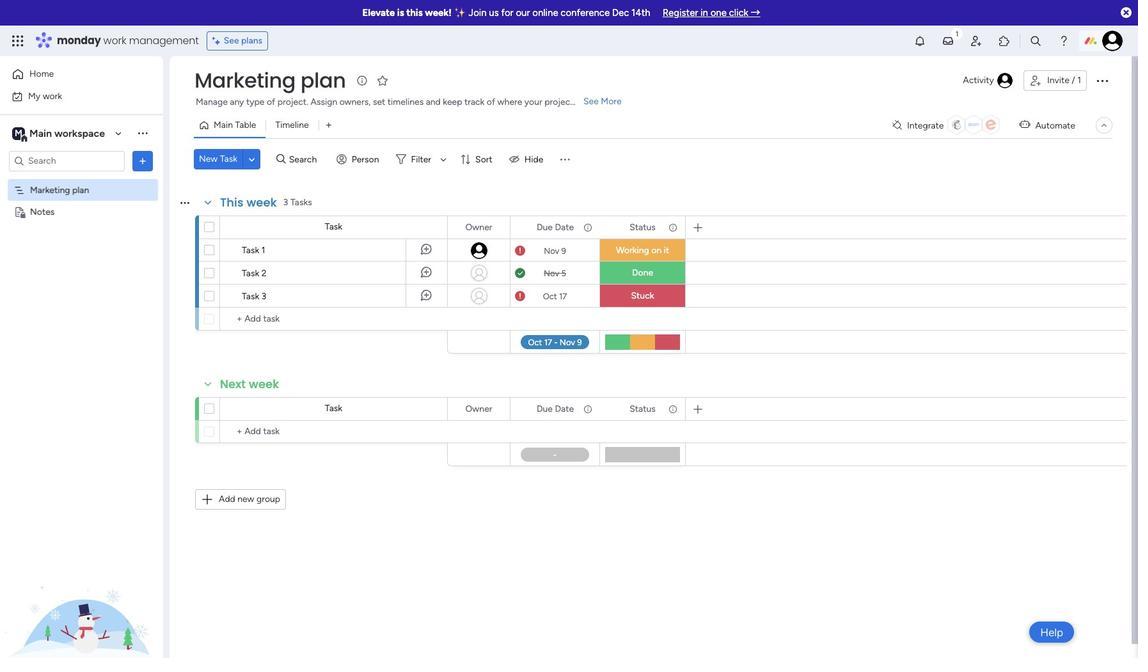 Task type: describe. For each thing, give the bounding box(es) containing it.
keep
[[443, 97, 463, 108]]

1 image
[[952, 26, 963, 41]]

Search field
[[286, 150, 324, 168]]

see for see plans
[[224, 35, 239, 46]]

plans
[[241, 35, 263, 46]]

home
[[29, 69, 54, 79]]

v2 search image
[[277, 152, 286, 167]]

lottie animation image
[[0, 529, 163, 659]]

1 + add task text field from the top
[[227, 312, 442, 327]]

date for next week
[[555, 404, 574, 415]]

0 vertical spatial plan
[[301, 66, 346, 95]]

1 vertical spatial marketing
[[30, 185, 70, 196]]

column information image for next week
[[583, 404, 593, 415]]

register in one click → link
[[663, 7, 761, 19]]

my work
[[28, 91, 62, 101]]

click
[[730, 7, 749, 19]]

v2 done deadline image
[[515, 267, 526, 279]]

manage any type of project. assign owners, set timelines and keep track of where your project stands.
[[196, 97, 605, 108]]

for
[[502, 7, 514, 19]]

inbox image
[[942, 35, 955, 47]]

1 vertical spatial marketing plan
[[30, 185, 89, 196]]

track
[[465, 97, 485, 108]]

2
[[262, 268, 267, 279]]

work for my
[[43, 91, 62, 101]]

task 2
[[242, 268, 267, 279]]

main for main workspace
[[29, 127, 52, 139]]

3
[[262, 291, 267, 302]]

filter button
[[391, 149, 451, 170]]

next
[[220, 376, 246, 392]]

invite / 1
[[1048, 75, 1082, 86]]

help image
[[1058, 35, 1071, 47]]

owner field for this week
[[463, 221, 496, 235]]

any
[[230, 97, 244, 108]]

see more link
[[583, 95, 623, 108]]

stands.
[[576, 97, 605, 108]]

week!
[[425, 7, 452, 19]]

see plans button
[[207, 31, 268, 51]]

and
[[426, 97, 441, 108]]

stuck
[[632, 291, 655, 302]]

/
[[1073, 75, 1076, 86]]

v2 overdue deadline image for nov 9
[[515, 245, 526, 257]]

manage
[[196, 97, 228, 108]]

2 + add task text field from the top
[[227, 424, 442, 440]]

→
[[751, 7, 761, 19]]

new task button
[[194, 149, 243, 170]]

new task
[[199, 154, 238, 165]]

Marketing plan field
[[191, 66, 349, 95]]

0 vertical spatial marketing
[[195, 66, 296, 95]]

menu image
[[559, 153, 572, 166]]

help button
[[1030, 622, 1075, 643]]

private board image
[[13, 206, 26, 218]]

owners,
[[340, 97, 371, 108]]

oct
[[543, 292, 557, 301]]

1 vertical spatial 1
[[262, 245, 265, 256]]

this week
[[220, 195, 277, 211]]

hide
[[525, 154, 544, 165]]

nov for nov 9
[[544, 246, 560, 256]]

14th
[[632, 7, 651, 19]]

owner for this week
[[466, 222, 493, 233]]

main workspace
[[29, 127, 105, 139]]

column information image for next week
[[668, 404, 679, 415]]

project.
[[278, 97, 309, 108]]

project
[[545, 97, 574, 108]]

see for see more
[[584, 96, 599, 107]]

invite members image
[[971, 35, 983, 47]]

new
[[238, 494, 254, 505]]

register in one click →
[[663, 7, 761, 19]]

9
[[562, 246, 566, 256]]

monday work management
[[57, 33, 199, 48]]

task 1
[[242, 245, 265, 256]]

working
[[616, 245, 650, 256]]

register
[[663, 7, 699, 19]]

one
[[711, 7, 727, 19]]

week for this week
[[247, 195, 277, 211]]

invite / 1 button
[[1024, 70, 1088, 91]]

where
[[498, 97, 523, 108]]

due date field for this week
[[534, 221, 578, 235]]

it
[[664, 245, 670, 256]]

17
[[559, 292, 567, 301]]

management
[[129, 33, 199, 48]]

my work button
[[8, 86, 138, 107]]

help
[[1041, 626, 1064, 639]]

add new group button
[[195, 490, 286, 510]]

online
[[533, 7, 559, 19]]

type
[[246, 97, 265, 108]]

m
[[15, 128, 22, 139]]

kendall parks image
[[1103, 31, 1124, 51]]

0 vertical spatial marketing plan
[[195, 66, 346, 95]]

due date for this week
[[537, 222, 574, 233]]

sort button
[[455, 149, 501, 170]]

lottie animation element
[[0, 529, 163, 659]]

person button
[[331, 149, 387, 170]]

status field for next week
[[627, 402, 659, 416]]

add to favorites image
[[377, 74, 390, 87]]

filter
[[411, 154, 432, 165]]

main table
[[214, 120, 256, 131]]

1 of from the left
[[267, 97, 275, 108]]

new
[[199, 154, 218, 165]]

activity
[[964, 75, 995, 86]]

week for next week
[[249, 376, 279, 392]]

assign
[[311, 97, 338, 108]]

table
[[235, 120, 256, 131]]

monday
[[57, 33, 101, 48]]



Task type: locate. For each thing, give the bounding box(es) containing it.
main inside "button"
[[214, 120, 233, 131]]

0 vertical spatial column information image
[[668, 222, 679, 233]]

2 v2 overdue deadline image from the top
[[515, 290, 526, 302]]

1 vertical spatial status
[[630, 404, 656, 415]]

due for this week
[[537, 222, 553, 233]]

1 v2 overdue deadline image from the top
[[515, 245, 526, 257]]

option
[[0, 179, 163, 181]]

1 vertical spatial nov
[[544, 269, 560, 278]]

add
[[219, 494, 235, 505]]

work
[[103, 33, 126, 48], [43, 91, 62, 101]]

0 horizontal spatial main
[[29, 127, 52, 139]]

0 vertical spatial due date
[[537, 222, 574, 233]]

1 horizontal spatial plan
[[301, 66, 346, 95]]

2 status field from the top
[[627, 402, 659, 416]]

1 owner from the top
[[466, 222, 493, 233]]

group
[[257, 494, 280, 505]]

1 vertical spatial due
[[537, 404, 553, 415]]

column information image
[[583, 222, 593, 233], [583, 404, 593, 415]]

see
[[224, 35, 239, 46], [584, 96, 599, 107]]

see left plans
[[224, 35, 239, 46]]

0 horizontal spatial see
[[224, 35, 239, 46]]

nov for nov 5
[[544, 269, 560, 278]]

1 due from the top
[[537, 222, 553, 233]]

1 nov from the top
[[544, 246, 560, 256]]

0 vertical spatial due
[[537, 222, 553, 233]]

column information image
[[668, 222, 679, 233], [668, 404, 679, 415]]

workspace
[[54, 127, 105, 139]]

dapulse integrations image
[[893, 121, 903, 130]]

0 vertical spatial column information image
[[583, 222, 593, 233]]

see plans
[[224, 35, 263, 46]]

dec
[[613, 7, 630, 19]]

1 status field from the top
[[627, 221, 659, 235]]

nov 9
[[544, 246, 566, 256]]

us
[[489, 7, 499, 19]]

owner field for next week
[[463, 402, 496, 416]]

marketing plan up the type
[[195, 66, 346, 95]]

0 horizontal spatial of
[[267, 97, 275, 108]]

home button
[[8, 64, 138, 85]]

marketing up notes
[[30, 185, 70, 196]]

This week field
[[217, 195, 280, 211]]

work right monday
[[103, 33, 126, 48]]

0 vertical spatial work
[[103, 33, 126, 48]]

timeline
[[276, 120, 309, 131]]

1 status from the top
[[630, 222, 656, 233]]

0 horizontal spatial plan
[[72, 185, 89, 196]]

owner for next week
[[466, 404, 493, 415]]

my
[[28, 91, 40, 101]]

arrow down image
[[436, 152, 451, 167]]

1 horizontal spatial main
[[214, 120, 233, 131]]

due date for next week
[[537, 404, 574, 415]]

1 vertical spatial column information image
[[583, 404, 593, 415]]

2 nov from the top
[[544, 269, 560, 278]]

1 vertical spatial due date field
[[534, 402, 578, 416]]

0 vertical spatial status field
[[627, 221, 659, 235]]

marketing plan up notes
[[30, 185, 89, 196]]

nov 5
[[544, 269, 567, 278]]

marketing up any
[[195, 66, 296, 95]]

main for main table
[[214, 120, 233, 131]]

2 column information image from the top
[[668, 404, 679, 415]]

1
[[1078, 75, 1082, 86], [262, 245, 265, 256]]

2 owner from the top
[[466, 404, 493, 415]]

due
[[537, 222, 553, 233], [537, 404, 553, 415]]

plan up assign
[[301, 66, 346, 95]]

v2 overdue deadline image
[[515, 245, 526, 257], [515, 290, 526, 302]]

1 date from the top
[[555, 222, 574, 233]]

more
[[601, 96, 622, 107]]

hide button
[[504, 149, 551, 170]]

2 owner field from the top
[[463, 402, 496, 416]]

1 owner field from the top
[[463, 221, 496, 235]]

elevate is this week! ✨ join us for our online conference dec 14th
[[363, 7, 651, 19]]

0 vertical spatial nov
[[544, 246, 560, 256]]

column information image for this week
[[583, 222, 593, 233]]

of
[[267, 97, 275, 108], [487, 97, 496, 108]]

elevate
[[363, 7, 395, 19]]

v2 overdue deadline image up v2 done deadline image
[[515, 245, 526, 257]]

show board description image
[[355, 74, 370, 87]]

status for this week
[[630, 222, 656, 233]]

0 vertical spatial owner field
[[463, 221, 496, 235]]

2 status from the top
[[630, 404, 656, 415]]

0 vertical spatial v2 overdue deadline image
[[515, 245, 526, 257]]

5
[[562, 269, 567, 278]]

+ Add task text field
[[227, 312, 442, 327], [227, 424, 442, 440]]

1 horizontal spatial 1
[[1078, 75, 1082, 86]]

2 column information image from the top
[[583, 404, 593, 415]]

1 vertical spatial v2 overdue deadline image
[[515, 290, 526, 302]]

nov
[[544, 246, 560, 256], [544, 269, 560, 278]]

plan down search in workspace field
[[72, 185, 89, 196]]

Owner field
[[463, 221, 496, 235], [463, 402, 496, 416]]

nov left 9
[[544, 246, 560, 256]]

0 vertical spatial date
[[555, 222, 574, 233]]

sort
[[476, 154, 493, 165]]

1 vertical spatial status field
[[627, 402, 659, 416]]

1 vertical spatial + add task text field
[[227, 424, 442, 440]]

0 horizontal spatial work
[[43, 91, 62, 101]]

0 vertical spatial + add task text field
[[227, 312, 442, 327]]

1 vertical spatial work
[[43, 91, 62, 101]]

1 right / on the top of page
[[1078, 75, 1082, 86]]

1 horizontal spatial of
[[487, 97, 496, 108]]

timeline button
[[266, 115, 319, 136]]

work for monday
[[103, 33, 126, 48]]

1 vertical spatial owner
[[466, 404, 493, 415]]

0 horizontal spatial marketing
[[30, 185, 70, 196]]

v2 overdue deadline image for oct 17
[[515, 290, 526, 302]]

✨
[[454, 7, 467, 19]]

in
[[701, 7, 709, 19]]

autopilot image
[[1020, 117, 1031, 133]]

your
[[525, 97, 543, 108]]

marketing
[[195, 66, 296, 95], [30, 185, 70, 196]]

select product image
[[12, 35, 24, 47]]

due for next week
[[537, 404, 553, 415]]

working on it
[[616, 245, 670, 256]]

1 vertical spatial week
[[249, 376, 279, 392]]

is
[[397, 7, 404, 19]]

0 vertical spatial see
[[224, 35, 239, 46]]

set
[[373, 97, 386, 108]]

search everything image
[[1030, 35, 1043, 47]]

activity button
[[959, 70, 1019, 91]]

automate
[[1036, 120, 1076, 131]]

1 due date from the top
[[537, 222, 574, 233]]

list box containing marketing plan
[[0, 177, 163, 396]]

workspace options image
[[136, 127, 149, 140]]

Status field
[[627, 221, 659, 235], [627, 402, 659, 416]]

status field for this week
[[627, 221, 659, 235]]

main table button
[[194, 115, 266, 136]]

week right the this
[[247, 195, 277, 211]]

column information image for this week
[[668, 222, 679, 233]]

1 vertical spatial plan
[[72, 185, 89, 196]]

conference
[[561, 7, 610, 19]]

due date field for next week
[[534, 402, 578, 416]]

v2 overdue deadline image down v2 done deadline image
[[515, 290, 526, 302]]

0 vertical spatial due date field
[[534, 221, 578, 235]]

this
[[220, 195, 244, 211]]

1 horizontal spatial marketing
[[195, 66, 296, 95]]

list box
[[0, 177, 163, 396]]

task
[[220, 154, 238, 165], [325, 222, 343, 232], [242, 245, 259, 256], [242, 268, 259, 279], [242, 291, 259, 302], [325, 403, 343, 414]]

task 3
[[242, 291, 267, 302]]

main
[[214, 120, 233, 131], [29, 127, 52, 139]]

see more
[[584, 96, 622, 107]]

main left table
[[214, 120, 233, 131]]

main right workspace icon
[[29, 127, 52, 139]]

0 vertical spatial owner
[[466, 222, 493, 233]]

1 vertical spatial due date
[[537, 404, 574, 415]]

1 column information image from the top
[[668, 222, 679, 233]]

status for next week
[[630, 404, 656, 415]]

done
[[632, 268, 654, 278]]

1 vertical spatial column information image
[[668, 404, 679, 415]]

see inside "link"
[[584, 96, 599, 107]]

1 column information image from the top
[[583, 222, 593, 233]]

1 vertical spatial date
[[555, 404, 574, 415]]

main inside workspace selection element
[[29, 127, 52, 139]]

of right the type
[[267, 97, 275, 108]]

2 date from the top
[[555, 404, 574, 415]]

oct 17
[[543, 292, 567, 301]]

on
[[652, 245, 662, 256]]

plan
[[301, 66, 346, 95], [72, 185, 89, 196]]

2 due date field from the top
[[534, 402, 578, 416]]

1 inside button
[[1078, 75, 1082, 86]]

options image
[[1095, 73, 1111, 88], [583, 217, 592, 238], [668, 217, 677, 238], [668, 399, 677, 420]]

next week
[[220, 376, 279, 392]]

0 horizontal spatial 1
[[262, 245, 265, 256]]

angle down image
[[249, 155, 255, 164]]

options image
[[136, 155, 149, 167], [492, 217, 501, 238], [492, 399, 501, 420], [583, 399, 592, 420]]

of right track
[[487, 97, 496, 108]]

1 horizontal spatial marketing plan
[[195, 66, 346, 95]]

2 due from the top
[[537, 404, 553, 415]]

workspace image
[[12, 126, 25, 141]]

integrate
[[908, 120, 945, 131]]

date for this week
[[555, 222, 574, 233]]

invite
[[1048, 75, 1070, 86]]

week
[[247, 195, 277, 211], [249, 376, 279, 392]]

notifications image
[[914, 35, 927, 47]]

2 due date from the top
[[537, 404, 574, 415]]

see left more on the top right
[[584, 96, 599, 107]]

add new group
[[219, 494, 280, 505]]

notes
[[30, 206, 55, 217]]

Due Date field
[[534, 221, 578, 235], [534, 402, 578, 416]]

see inside button
[[224, 35, 239, 46]]

apps image
[[999, 35, 1012, 47]]

0 vertical spatial week
[[247, 195, 277, 211]]

nov left 5
[[544, 269, 560, 278]]

this
[[407, 7, 423, 19]]

1 due date field from the top
[[534, 221, 578, 235]]

person
[[352, 154, 379, 165]]

our
[[516, 7, 530, 19]]

Next week field
[[217, 376, 283, 393]]

Search in workspace field
[[27, 154, 107, 168]]

0 vertical spatial status
[[630, 222, 656, 233]]

week right 'next'
[[249, 376, 279, 392]]

collapse board header image
[[1100, 120, 1110, 131]]

1 up 2
[[262, 245, 265, 256]]

1 vertical spatial owner field
[[463, 402, 496, 416]]

work right 'my'
[[43, 91, 62, 101]]

0 vertical spatial 1
[[1078, 75, 1082, 86]]

1 vertical spatial see
[[584, 96, 599, 107]]

2 of from the left
[[487, 97, 496, 108]]

task inside button
[[220, 154, 238, 165]]

1 horizontal spatial work
[[103, 33, 126, 48]]

0 horizontal spatial marketing plan
[[30, 185, 89, 196]]

timelines
[[388, 97, 424, 108]]

workspace selection element
[[12, 126, 107, 142]]

work inside my work button
[[43, 91, 62, 101]]

add view image
[[326, 121, 332, 130]]

1 horizontal spatial see
[[584, 96, 599, 107]]

due date
[[537, 222, 574, 233], [537, 404, 574, 415]]



Task type: vqa. For each thing, say whether or not it's contained in the screenshot.
bottommost Due
yes



